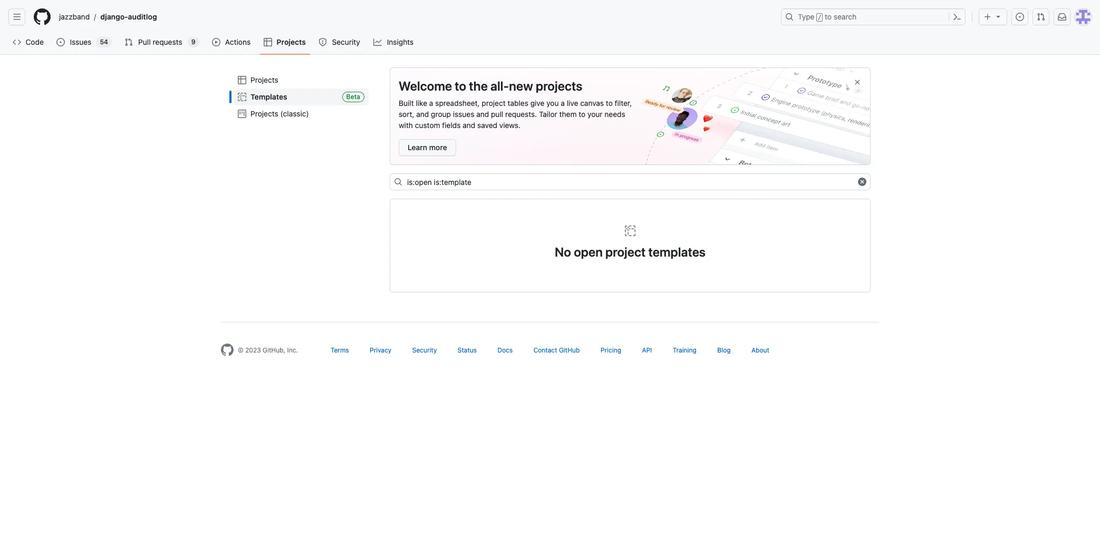 Task type: vqa. For each thing, say whether or not it's contained in the screenshot.
Aug
no



Task type: locate. For each thing, give the bounding box(es) containing it.
sort,
[[399, 110, 414, 119]]

project
[[482, 99, 506, 108], [606, 245, 646, 260]]

learn
[[408, 143, 427, 152]]

with
[[399, 121, 413, 130]]

you
[[547, 99, 559, 108]]

learn more link
[[399, 139, 456, 156]]

them
[[559, 110, 577, 119]]

to left your
[[579, 110, 586, 119]]

views.
[[499, 121, 521, 130]]

1 horizontal spatial project template image
[[624, 225, 637, 237]]

1 vertical spatial project template image
[[624, 225, 637, 237]]

0 vertical spatial project template image
[[238, 93, 246, 101]]

/ right type
[[818, 14, 822, 21]]

footer
[[213, 322, 888, 383]]

canvas
[[580, 99, 604, 108]]

(classic)
[[280, 109, 309, 118]]

list
[[55, 8, 775, 25], [229, 68, 373, 127]]

search image
[[394, 178, 403, 186]]

the
[[469, 79, 488, 93]]

1 horizontal spatial security link
[[412, 347, 437, 354]]

status
[[458, 347, 477, 354]]

templates
[[251, 92, 287, 101]]

0 horizontal spatial project template image
[[238, 93, 246, 101]]

actions
[[225, 37, 251, 46]]

0 horizontal spatial a
[[429, 99, 433, 108]]

table image
[[264, 38, 272, 46]]

projects
[[277, 37, 306, 46], [251, 75, 278, 84], [251, 109, 278, 118]]

plus image
[[984, 13, 992, 21]]

0 vertical spatial projects
[[277, 37, 306, 46]]

1 horizontal spatial and
[[463, 121, 475, 130]]

0 vertical spatial git pull request image
[[1037, 13, 1046, 21]]

0 vertical spatial security link
[[314, 34, 365, 50]]

and
[[416, 110, 429, 119], [476, 110, 489, 119], [463, 121, 475, 130]]

docs
[[498, 347, 513, 354]]

/ for jazzband
[[94, 12, 96, 21]]

type / to search
[[798, 12, 857, 21]]

project up pull
[[482, 99, 506, 108]]

privacy link
[[370, 347, 392, 354]]

/ inside type / to search
[[818, 14, 822, 21]]

auditlog
[[128, 12, 157, 21]]

search
[[834, 12, 857, 21]]

/ left django-
[[94, 12, 96, 21]]

/ inside jazzband / django-auditlog
[[94, 12, 96, 21]]

1 horizontal spatial /
[[818, 14, 822, 21]]

blog
[[718, 347, 731, 354]]

to
[[825, 12, 832, 21], [455, 79, 466, 93], [606, 99, 613, 108], [579, 110, 586, 119]]

security link left status
[[412, 347, 437, 354]]

project template image up no open project templates
[[624, 225, 637, 237]]

code link
[[8, 34, 48, 50]]

1 vertical spatial projects link
[[234, 72, 369, 89]]

about
[[752, 347, 770, 354]]

pull
[[138, 37, 151, 46]]

contact github
[[534, 347, 580, 354]]

projects link up the projects (classic) link
[[234, 72, 369, 89]]

1 horizontal spatial a
[[561, 99, 565, 108]]

filter,
[[615, 99, 632, 108]]

0 horizontal spatial security link
[[314, 34, 365, 50]]

welcome
[[399, 79, 452, 93]]

code
[[26, 37, 44, 46]]

1 vertical spatial security link
[[412, 347, 437, 354]]

0 vertical spatial project
[[482, 99, 506, 108]]

your
[[588, 110, 603, 119]]

1 horizontal spatial git pull request image
[[1037, 13, 1046, 21]]

project template image down table image
[[238, 93, 246, 101]]

play image
[[212, 38, 220, 46]]

to left the search
[[825, 12, 832, 21]]

projects for top projects link
[[277, 37, 306, 46]]

pull
[[491, 110, 503, 119]]

security
[[332, 37, 360, 46], [412, 347, 437, 354]]

needs
[[605, 110, 625, 119]]

0 horizontal spatial and
[[416, 110, 429, 119]]

git pull request image left notifications icon
[[1037, 13, 1046, 21]]

security link left the graph 'icon'
[[314, 34, 365, 50]]

security right shield icon
[[332, 37, 360, 46]]

blog link
[[718, 347, 731, 354]]

and down like
[[416, 110, 429, 119]]

terms
[[331, 347, 349, 354]]

security link
[[314, 34, 365, 50], [412, 347, 437, 354]]

security left status
[[412, 347, 437, 354]]

1 horizontal spatial project
[[606, 245, 646, 260]]

type
[[798, 12, 815, 21]]

project template image
[[238, 93, 246, 101], [624, 225, 637, 237]]

projects (classic) link
[[234, 106, 369, 122]]

about link
[[752, 347, 770, 354]]

and down the issues
[[463, 121, 475, 130]]

a
[[429, 99, 433, 108], [561, 99, 565, 108]]

requests
[[153, 37, 182, 46]]

0 horizontal spatial security
[[332, 37, 360, 46]]

54
[[100, 38, 108, 46]]

0 vertical spatial list
[[55, 8, 775, 25]]

projects link left shield icon
[[260, 34, 310, 50]]

new
[[509, 79, 533, 93]]

0 horizontal spatial /
[[94, 12, 96, 21]]

projects link
[[260, 34, 310, 50], [234, 72, 369, 89]]

notifications image
[[1058, 13, 1067, 21]]

projects right table icon
[[277, 37, 306, 46]]

2 vertical spatial projects
[[251, 109, 278, 118]]

insights
[[387, 37, 414, 46]]

projects
[[536, 79, 583, 93]]

/
[[94, 12, 96, 21], [818, 14, 822, 21]]

projects (classic)
[[251, 109, 309, 118]]

projects up the templates
[[251, 75, 278, 84]]

1 vertical spatial list
[[229, 68, 373, 127]]

0 horizontal spatial git pull request image
[[125, 38, 133, 46]]

list containing jazzband
[[55, 8, 775, 25]]

git pull request image
[[1037, 13, 1046, 21], [125, 38, 133, 46]]

1 vertical spatial git pull request image
[[125, 38, 133, 46]]

1 horizontal spatial security
[[412, 347, 437, 354]]

issues
[[70, 37, 91, 46]]

a right like
[[429, 99, 433, 108]]

1 vertical spatial projects
[[251, 75, 278, 84]]

training link
[[673, 347, 697, 354]]

triangle down image
[[994, 12, 1003, 21]]

built
[[399, 99, 414, 108]]

privacy
[[370, 347, 392, 354]]

close image
[[854, 78, 862, 87]]

project right open
[[606, 245, 646, 260]]

spreadsheet,
[[435, 99, 480, 108]]

and up saved on the left
[[476, 110, 489, 119]]

git pull request image left pull
[[125, 38, 133, 46]]

0 horizontal spatial project
[[482, 99, 506, 108]]

contact github link
[[534, 347, 580, 354]]

a left live
[[561, 99, 565, 108]]

status link
[[458, 347, 477, 354]]

projects down the templates
[[251, 109, 278, 118]]



Task type: describe. For each thing, give the bounding box(es) containing it.
1 vertical spatial project
[[606, 245, 646, 260]]

jazzband / django-auditlog
[[59, 12, 157, 21]]

github,
[[263, 347, 285, 354]]

list containing projects
[[229, 68, 373, 127]]

api
[[642, 347, 652, 354]]

pricing link
[[601, 347, 621, 354]]

django-
[[100, 12, 128, 21]]

training
[[673, 347, 697, 354]]

jazzband
[[59, 12, 90, 21]]

actions link
[[208, 34, 256, 50]]

Search all projects text field
[[390, 174, 871, 190]]

projects link inside list
[[234, 72, 369, 89]]

tailor
[[539, 110, 558, 119]]

1 a from the left
[[429, 99, 433, 108]]

git pull request image for issue opened icon
[[125, 38, 133, 46]]

graph image
[[374, 38, 382, 46]]

homepage image
[[34, 8, 51, 25]]

projects for projects link inside the list
[[251, 75, 278, 84]]

2 a from the left
[[561, 99, 565, 108]]

issue opened image
[[1016, 13, 1024, 21]]

1 vertical spatial security
[[412, 347, 437, 354]]

more
[[429, 143, 447, 152]]

clear image
[[858, 178, 867, 186]]

table image
[[238, 76, 246, 84]]

custom
[[415, 121, 440, 130]]

open
[[574, 245, 603, 260]]

pull requests
[[138, 37, 182, 46]]

project template image inside list
[[238, 93, 246, 101]]

git pull request image for issue opened image
[[1037, 13, 1046, 21]]

inc.
[[287, 347, 298, 354]]

fields
[[442, 121, 461, 130]]

give
[[531, 99, 545, 108]]

welcome to the all-new projects built like a spreadsheet, project tables give you a live canvas to filter, sort, and group issues and pull requests. tailor them to your needs with custom fields and saved views.
[[399, 79, 632, 130]]

issue opened image
[[57, 38, 65, 46]]

all-
[[491, 79, 509, 93]]

group
[[431, 110, 451, 119]]

templates
[[649, 245, 706, 260]]

0 vertical spatial security
[[332, 37, 360, 46]]

no
[[555, 245, 571, 260]]

learn more
[[408, 143, 447, 152]]

© 2023 github, inc.
[[238, 347, 298, 354]]

/ for type
[[818, 14, 822, 21]]

2023
[[245, 347, 261, 354]]

contact
[[534, 347, 557, 354]]

api link
[[642, 347, 652, 354]]

2 horizontal spatial and
[[476, 110, 489, 119]]

to up spreadsheet,
[[455, 79, 466, 93]]

project inside welcome to the all-new projects built like a spreadsheet, project tables give you a live canvas to filter, sort, and group issues and pull requests. tailor them to your needs with custom fields and saved views.
[[482, 99, 506, 108]]

github
[[559, 347, 580, 354]]

django-auditlog link
[[96, 8, 161, 25]]

terms link
[[331, 347, 349, 354]]

docs link
[[498, 347, 513, 354]]

jazzband link
[[55, 8, 94, 25]]

to up needs
[[606, 99, 613, 108]]

©
[[238, 347, 244, 354]]

no open project templates
[[555, 245, 706, 260]]

like
[[416, 99, 427, 108]]

command palette image
[[953, 13, 962, 21]]

requests.
[[505, 110, 537, 119]]

tables
[[508, 99, 529, 108]]

saved
[[477, 121, 497, 130]]

0 vertical spatial projects link
[[260, 34, 310, 50]]

code image
[[13, 38, 21, 46]]

project image
[[238, 110, 246, 118]]

footer containing © 2023 github, inc.
[[213, 322, 888, 383]]

insights link
[[369, 34, 419, 50]]

pricing
[[601, 347, 621, 354]]

live
[[567, 99, 578, 108]]

9
[[191, 38, 196, 46]]

homepage image
[[221, 344, 234, 357]]

shield image
[[319, 38, 327, 46]]

beta
[[346, 93, 360, 101]]

issues
[[453, 110, 474, 119]]



